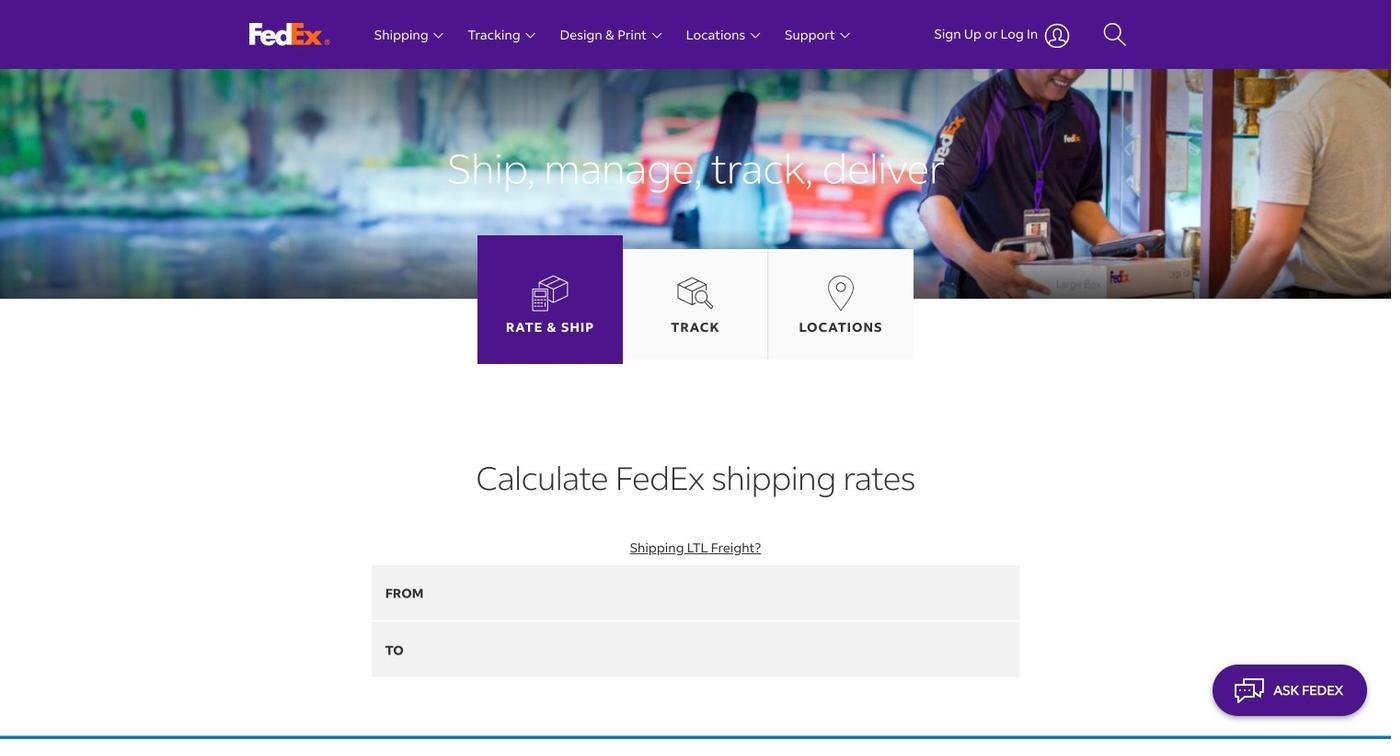 Task type: vqa. For each thing, say whether or not it's contained in the screenshot.
FIELD
no



Task type: locate. For each thing, give the bounding box(es) containing it.
get rate and shipping details tab
[[506, 319, 595, 336]]

get tracking information tab
[[671, 319, 720, 336]]

search image
[[1103, 22, 1127, 49]]

tab
[[478, 236, 623, 364], [623, 249, 768, 360], [768, 249, 914, 360]]

get location information tab
[[799, 319, 883, 336]]

tab list
[[478, 236, 914, 364]]



Task type: describe. For each thing, give the bounding box(es) containing it.
To address, type in the full address your mailing from. Then use the drop down that appears to select the best address match, below. If you cannot use drop down.  Call 1 800 4 6 3 3 3 3 9. text field
[[372, 622, 1020, 678]]

From address, type in the full address your mailing from. Then use the drop down that appears to select the best address match, below. If you cannot use drop down.  Call 1 800 4 6 3 3 3 3 9. text field
[[372, 565, 1020, 621]]

sign up or log in image
[[1045, 23, 1071, 48]]

fedex logo image
[[249, 23, 330, 46]]



